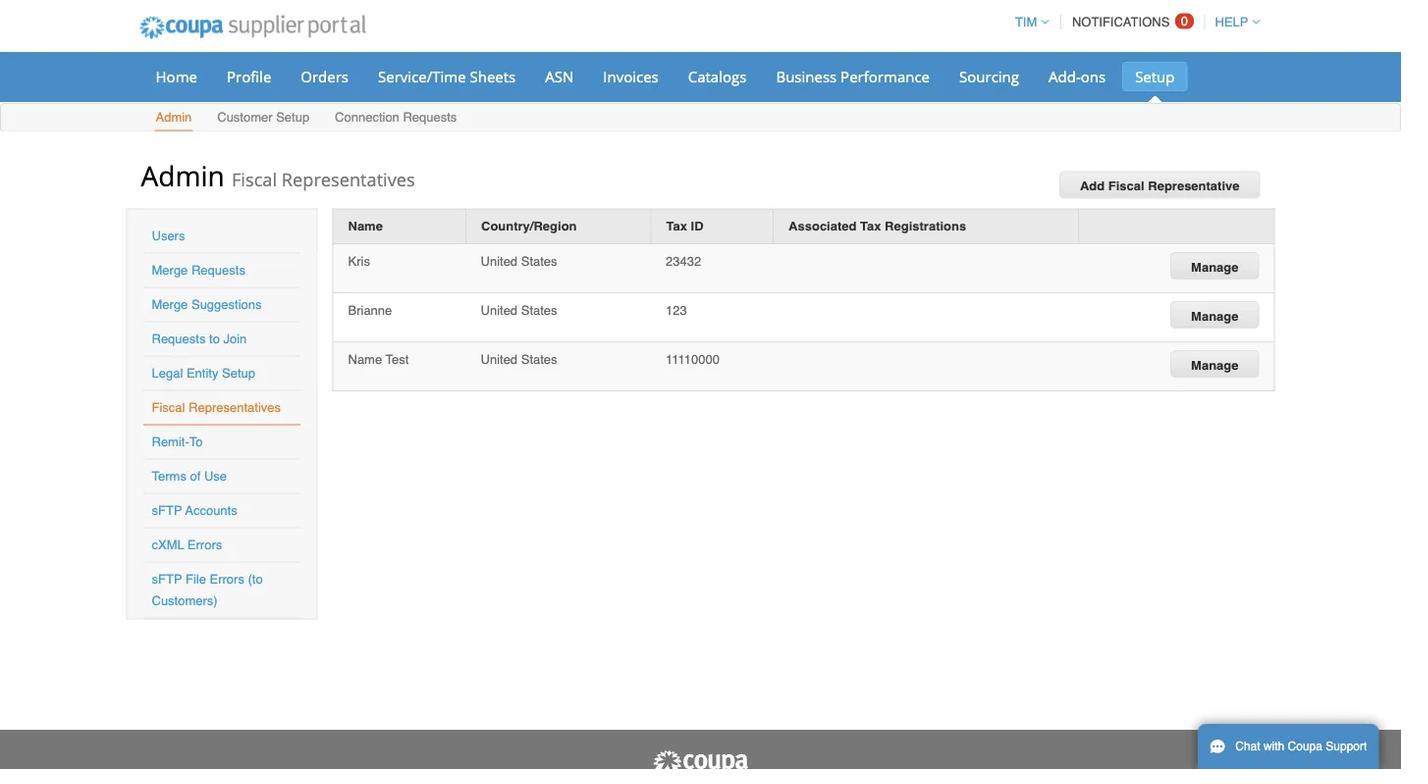 Task type: describe. For each thing, give the bounding box(es) containing it.
add fiscal representative link
[[1060, 171, 1260, 199]]

catalogs
[[688, 66, 747, 86]]

tim
[[1015, 15, 1037, 29]]

support
[[1326, 740, 1367, 754]]

business performance
[[776, 66, 930, 86]]

business performance link
[[763, 62, 943, 91]]

add
[[1080, 179, 1105, 193]]

chat with coupa support
[[1236, 740, 1367, 754]]

navigation containing notifications 0
[[1006, 3, 1260, 41]]

to
[[209, 332, 220, 347]]

manage link for 11110000
[[1171, 351, 1259, 378]]

use
[[204, 469, 227, 484]]

1 tax from the left
[[666, 219, 687, 234]]

sftp accounts
[[152, 504, 237, 518]]

associated
[[789, 219, 857, 234]]

with
[[1264, 740, 1285, 754]]

representatives inside admin fiscal representatives
[[282, 167, 415, 191]]

home
[[156, 66, 197, 86]]

cxml errors
[[152, 538, 222, 553]]

name for name
[[348, 219, 383, 234]]

2 tax from the left
[[860, 219, 881, 234]]

business
[[776, 66, 837, 86]]

customer setup link
[[216, 106, 310, 131]]

legal entity setup link
[[152, 366, 255, 381]]

accounts
[[185, 504, 237, 518]]

requests for merge requests
[[191, 263, 245, 278]]

fiscal representatives
[[152, 401, 281, 415]]

terms of use
[[152, 469, 227, 484]]

add-ons link
[[1036, 62, 1119, 91]]

tax id
[[666, 219, 704, 234]]

add fiscal representative
[[1080, 179, 1240, 193]]

chat with coupa support button
[[1198, 725, 1379, 770]]

ons
[[1081, 66, 1106, 86]]

fiscal representatives link
[[152, 401, 281, 415]]

legal
[[152, 366, 183, 381]]

1 horizontal spatial coupa supplier portal image
[[652, 750, 750, 770]]

customer
[[217, 110, 273, 125]]

service/time sheets link
[[365, 62, 529, 91]]

manage for 11110000
[[1191, 358, 1239, 373]]

id
[[691, 219, 704, 234]]

name for name test
[[348, 352, 382, 367]]

legal entity setup
[[152, 366, 255, 381]]

to
[[189, 435, 203, 450]]

notifications
[[1072, 15, 1170, 29]]

requests to join
[[152, 332, 247, 347]]

errors inside sftp file errors (to customers)
[[210, 573, 244, 587]]

entity
[[186, 366, 218, 381]]

0 horizontal spatial fiscal
[[152, 401, 185, 415]]

join
[[223, 332, 247, 347]]

2 vertical spatial requests
[[152, 332, 206, 347]]

country/region
[[481, 219, 577, 234]]

0 horizontal spatial setup
[[222, 366, 255, 381]]

requests to join link
[[152, 332, 247, 347]]

chat
[[1236, 740, 1260, 754]]

invoices link
[[590, 62, 671, 91]]

brianne
[[348, 303, 392, 318]]

profile link
[[214, 62, 284, 91]]

2 horizontal spatial setup
[[1135, 66, 1175, 86]]

help
[[1215, 15, 1249, 29]]

service/time
[[378, 66, 466, 86]]

united states for brianne
[[481, 303, 557, 318]]

23432
[[666, 254, 701, 269]]

representative
[[1148, 179, 1240, 193]]

united states for name test
[[481, 352, 557, 367]]

(to
[[248, 573, 263, 587]]

sftp for sftp file errors (to customers)
[[152, 573, 182, 587]]

connection requests
[[335, 110, 457, 125]]

terms of use link
[[152, 469, 227, 484]]

help link
[[1206, 15, 1260, 29]]

users
[[152, 229, 185, 244]]

merge requests
[[152, 263, 245, 278]]

cxml
[[152, 538, 184, 553]]

orders link
[[288, 62, 361, 91]]

associated tax registrations
[[789, 219, 966, 234]]

customer setup
[[217, 110, 310, 125]]

united for kris
[[481, 254, 518, 269]]



Task type: locate. For each thing, give the bounding box(es) containing it.
merge suggestions
[[152, 298, 262, 312]]

fiscal for admin
[[232, 167, 277, 191]]

1 vertical spatial manage link
[[1171, 302, 1259, 329]]

2 vertical spatial states
[[521, 352, 557, 367]]

test
[[386, 352, 409, 367]]

fiscal inside add fiscal representative link
[[1108, 179, 1145, 193]]

setup link
[[1123, 62, 1188, 91]]

0 vertical spatial states
[[521, 254, 557, 269]]

merge down users link
[[152, 263, 188, 278]]

0 vertical spatial errors
[[187, 538, 222, 553]]

2 name from the top
[[348, 352, 382, 367]]

setup
[[1135, 66, 1175, 86], [276, 110, 310, 125], [222, 366, 255, 381]]

2 manage from the top
[[1191, 309, 1239, 324]]

1 merge from the top
[[152, 263, 188, 278]]

2 horizontal spatial fiscal
[[1108, 179, 1145, 193]]

1 vertical spatial united
[[481, 303, 518, 318]]

merge for merge suggestions
[[152, 298, 188, 312]]

0 horizontal spatial tax
[[666, 219, 687, 234]]

manage
[[1191, 260, 1239, 275], [1191, 309, 1239, 324], [1191, 358, 1239, 373]]

merge for merge requests
[[152, 263, 188, 278]]

states
[[521, 254, 557, 269], [521, 303, 557, 318], [521, 352, 557, 367]]

remit-to
[[152, 435, 203, 450]]

name up kris
[[348, 219, 383, 234]]

states for 23432
[[521, 254, 557, 269]]

tax right "associated"
[[860, 219, 881, 234]]

representatives down legal entity setup link
[[189, 401, 281, 415]]

fiscal inside admin fiscal representatives
[[232, 167, 277, 191]]

1 sftp from the top
[[152, 504, 182, 518]]

3 manage from the top
[[1191, 358, 1239, 373]]

1 united from the top
[[481, 254, 518, 269]]

0
[[1181, 14, 1188, 28]]

connection
[[335, 110, 400, 125]]

sftp up cxml
[[152, 504, 182, 518]]

name left test
[[348, 352, 382, 367]]

fiscal right add
[[1108, 179, 1145, 193]]

states for 11110000
[[521, 352, 557, 367]]

1 vertical spatial representatives
[[189, 401, 281, 415]]

manage for 23432
[[1191, 260, 1239, 275]]

2 united states from the top
[[481, 303, 557, 318]]

sftp up the customers)
[[152, 573, 182, 587]]

0 vertical spatial coupa supplier portal image
[[126, 3, 379, 52]]

suggestions
[[191, 298, 262, 312]]

manage for 123
[[1191, 309, 1239, 324]]

united for name test
[[481, 352, 518, 367]]

users link
[[152, 229, 185, 244]]

sftp file errors (to customers)
[[152, 573, 263, 609]]

united for brianne
[[481, 303, 518, 318]]

name test
[[348, 352, 409, 367]]

add-ons
[[1049, 66, 1106, 86]]

0 horizontal spatial coupa supplier portal image
[[126, 3, 379, 52]]

requests
[[403, 110, 457, 125], [191, 263, 245, 278], [152, 332, 206, 347]]

tax
[[666, 219, 687, 234], [860, 219, 881, 234]]

1 vertical spatial merge
[[152, 298, 188, 312]]

merge suggestions link
[[152, 298, 262, 312]]

orders
[[301, 66, 349, 86]]

service/time sheets
[[378, 66, 516, 86]]

invoices
[[603, 66, 659, 86]]

1 horizontal spatial fiscal
[[232, 167, 277, 191]]

1 vertical spatial setup
[[276, 110, 310, 125]]

2 vertical spatial united
[[481, 352, 518, 367]]

1 vertical spatial coupa supplier portal image
[[652, 750, 750, 770]]

tax left id
[[666, 219, 687, 234]]

sftp accounts link
[[152, 504, 237, 518]]

asn
[[545, 66, 574, 86]]

manage link for 123
[[1171, 302, 1259, 329]]

errors down accounts on the left of the page
[[187, 538, 222, 553]]

1 vertical spatial manage
[[1191, 309, 1239, 324]]

3 united states from the top
[[481, 352, 557, 367]]

admin for admin fiscal representatives
[[141, 157, 225, 194]]

name
[[348, 219, 383, 234], [348, 352, 382, 367]]

0 vertical spatial united states
[[481, 254, 557, 269]]

11110000
[[666, 352, 720, 367]]

1 united states from the top
[[481, 254, 557, 269]]

1 vertical spatial admin
[[141, 157, 225, 194]]

2 vertical spatial manage
[[1191, 358, 1239, 373]]

connection requests link
[[334, 106, 458, 131]]

united states
[[481, 254, 557, 269], [481, 303, 557, 318], [481, 352, 557, 367]]

tim link
[[1006, 15, 1049, 29]]

0 vertical spatial requests
[[403, 110, 457, 125]]

2 united from the top
[[481, 303, 518, 318]]

0 vertical spatial name
[[348, 219, 383, 234]]

merge down merge requests link
[[152, 298, 188, 312]]

1 vertical spatial errors
[[210, 573, 244, 587]]

coupa
[[1288, 740, 1323, 754]]

3 states from the top
[[521, 352, 557, 367]]

sheets
[[470, 66, 516, 86]]

1 vertical spatial sftp
[[152, 573, 182, 587]]

terms
[[152, 469, 186, 484]]

performance
[[841, 66, 930, 86]]

states for 123
[[521, 303, 557, 318]]

united
[[481, 254, 518, 269], [481, 303, 518, 318], [481, 352, 518, 367]]

profile
[[227, 66, 271, 86]]

2 vertical spatial setup
[[222, 366, 255, 381]]

admin link
[[155, 106, 193, 131]]

united states for kris
[[481, 254, 557, 269]]

sftp inside sftp file errors (to customers)
[[152, 573, 182, 587]]

0 vertical spatial manage link
[[1171, 252, 1259, 280]]

add-
[[1049, 66, 1081, 86]]

setup right customer
[[276, 110, 310, 125]]

sftp file errors (to customers) link
[[152, 573, 263, 609]]

sourcing
[[959, 66, 1019, 86]]

merge
[[152, 263, 188, 278], [152, 298, 188, 312]]

admin down admin link
[[141, 157, 225, 194]]

asn link
[[532, 62, 587, 91]]

representatives
[[282, 167, 415, 191], [189, 401, 281, 415]]

notifications 0
[[1072, 14, 1188, 29]]

1 states from the top
[[521, 254, 557, 269]]

1 vertical spatial states
[[521, 303, 557, 318]]

requests for connection requests
[[403, 110, 457, 125]]

admin
[[156, 110, 192, 125], [141, 157, 225, 194]]

requests up suggestions
[[191, 263, 245, 278]]

2 vertical spatial united states
[[481, 352, 557, 367]]

0 vertical spatial manage
[[1191, 260, 1239, 275]]

errors
[[187, 538, 222, 553], [210, 573, 244, 587]]

1 vertical spatial united states
[[481, 303, 557, 318]]

2 sftp from the top
[[152, 573, 182, 587]]

sftp
[[152, 504, 182, 518], [152, 573, 182, 587]]

requests left to
[[152, 332, 206, 347]]

admin down home link
[[156, 110, 192, 125]]

0 vertical spatial setup
[[1135, 66, 1175, 86]]

1 name from the top
[[348, 219, 383, 234]]

of
[[190, 469, 201, 484]]

customers)
[[152, 594, 218, 609]]

2 states from the top
[[521, 303, 557, 318]]

setup down notifications 0
[[1135, 66, 1175, 86]]

0 vertical spatial united
[[481, 254, 518, 269]]

requests down service/time
[[403, 110, 457, 125]]

fiscal down 'legal'
[[152, 401, 185, 415]]

admin fiscal representatives
[[141, 157, 415, 194]]

remit-
[[152, 435, 189, 450]]

errors left (to
[[210, 573, 244, 587]]

fiscal down customer setup link
[[232, 167, 277, 191]]

2 manage link from the top
[[1171, 302, 1259, 329]]

setup down the join
[[222, 366, 255, 381]]

1 manage link from the top
[[1171, 252, 1259, 280]]

sftp for sftp accounts
[[152, 504, 182, 518]]

coupa supplier portal image
[[126, 3, 379, 52], [652, 750, 750, 770]]

cxml errors link
[[152, 538, 222, 553]]

home link
[[143, 62, 210, 91]]

1 horizontal spatial setup
[[276, 110, 310, 125]]

1 vertical spatial name
[[348, 352, 382, 367]]

file
[[186, 573, 206, 587]]

remit-to link
[[152, 435, 203, 450]]

123
[[666, 303, 687, 318]]

0 vertical spatial admin
[[156, 110, 192, 125]]

fiscal for add
[[1108, 179, 1145, 193]]

1 manage from the top
[[1191, 260, 1239, 275]]

representatives down connection
[[282, 167, 415, 191]]

0 vertical spatial representatives
[[282, 167, 415, 191]]

catalogs link
[[675, 62, 759, 91]]

3 united from the top
[[481, 352, 518, 367]]

0 vertical spatial sftp
[[152, 504, 182, 518]]

2 vertical spatial manage link
[[1171, 351, 1259, 378]]

sourcing link
[[947, 62, 1032, 91]]

kris
[[348, 254, 370, 269]]

admin for admin
[[156, 110, 192, 125]]

registrations
[[885, 219, 966, 234]]

1 vertical spatial requests
[[191, 263, 245, 278]]

manage link for 23432
[[1171, 252, 1259, 280]]

3 manage link from the top
[[1171, 351, 1259, 378]]

merge requests link
[[152, 263, 245, 278]]

navigation
[[1006, 3, 1260, 41]]

2 merge from the top
[[152, 298, 188, 312]]

0 vertical spatial merge
[[152, 263, 188, 278]]

1 horizontal spatial tax
[[860, 219, 881, 234]]



Task type: vqa. For each thing, say whether or not it's contained in the screenshot.
CLASSIFICATIONS
no



